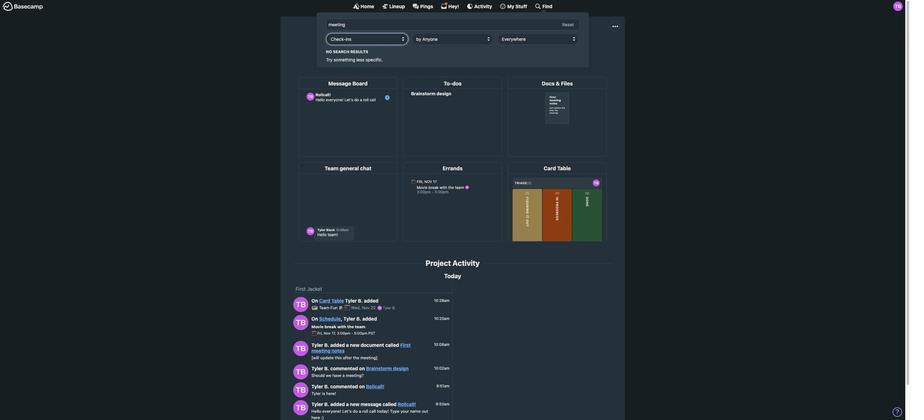 Task type: describe. For each thing, give the bounding box(es) containing it.
a for should we have a meeting?
[[343, 373, 345, 378]]

added down 17,
[[331, 342, 345, 348]]

:)
[[321, 415, 324, 420]]

lineup link
[[382, 3, 405, 10]]

try
[[326, 57, 333, 62]]

table
[[332, 298, 344, 304]]

find
[[543, 3, 553, 9]]

on schedule ,       tyler b. added
[[312, 316, 377, 322]]

the right the after
[[353, 355, 360, 360]]

team
[[355, 324, 366, 329]]

your
[[401, 409, 409, 414]]

new for message
[[350, 402, 360, 408]]

tyler black image inside main element
[[894, 2, 903, 11]]

hey! button
[[441, 2, 459, 10]]

out
[[422, 409, 428, 414]]

tyler up wed,
[[345, 298, 357, 304]]

my stuff
[[508, 3, 528, 9]]

tyler black image for tyler b. commented on rollcall!
[[293, 383, 308, 398]]

2 of from the left
[[548, 44, 553, 49]]

people on this project element
[[466, 50, 484, 70]]

22
[[371, 306, 376, 311]]

first jacket link
[[296, 287, 322, 292]]

try something less specific. alert
[[326, 49, 580, 63]]

let's for hello
[[343, 409, 352, 414]]

10:08am
[[434, 343, 450, 347]]

wed,
[[351, 306, 361, 311]]

brainstorm design link
[[366, 366, 409, 372]]

schedule link
[[319, 316, 341, 322]]

jacket for first jacket
[[307, 287, 322, 292]]

pst
[[369, 332, 376, 336]]

project
[[426, 259, 451, 268]]

9:50am
[[436, 402, 450, 407]]

10:28am
[[434, 298, 450, 303]]

home
[[361, 3, 374, 9]]

my
[[508, 3, 515, 9]]

tyler black image for tyler b. added a new message called rollcall!
[[293, 401, 308, 416]]

b. for tyler b. commented on brainstorm design
[[325, 366, 329, 372]]

here!
[[326, 391, 336, 396]]

everyone!
[[323, 409, 341, 414]]

rollcall! link for tyler b. commented on
[[366, 384, 385, 390]]

10:20am
[[434, 317, 450, 321]]

hello everyone! let's do a roll call today! type your name out here :)
[[312, 409, 428, 420]]

we
[[326, 373, 331, 378]]

0 horizontal spatial rollcall!
[[366, 384, 385, 390]]

added up everyone!
[[331, 402, 345, 408]]

9:50am element
[[436, 402, 450, 407]]

first jacket let's create the first jacket of the company! i am thinking rabits and strips and colors! a lot of colors!
[[336, 29, 570, 49]]

first meeting notes
[[312, 342, 411, 354]]

10:20am element
[[434, 317, 450, 321]]

i
[[437, 44, 438, 49]]

movie break with the team link
[[312, 324, 366, 329]]

card table link
[[319, 298, 344, 304]]

b. up wed, nov 22
[[358, 298, 363, 304]]

meeting?
[[346, 373, 364, 378]]

is
[[322, 391, 325, 396]]

b. for tyler b. added a new document called
[[325, 342, 329, 348]]

b. for tyler b.
[[393, 306, 396, 310]]

schedule
[[319, 316, 341, 322]]

a
[[533, 44, 536, 49]]

hello
[[312, 409, 321, 414]]

search
[[333, 49, 350, 54]]

1 vertical spatial activity
[[453, 259, 480, 268]]

1 colors! from the left
[[516, 44, 531, 49]]

tyler black image for tyler b. commented on brainstorm design
[[293, 365, 308, 380]]

thinking
[[448, 44, 466, 49]]

,
[[341, 316, 343, 322]]

let's for first
[[336, 44, 347, 49]]

-
[[352, 332, 353, 336]]

tyler for tyler is here!
[[312, 391, 321, 396]]

on for on schedule ,       tyler b. added
[[312, 316, 318, 322]]

first for first jacket let's create the first jacket of the company! i am thinking rabits and strips and colors! a lot of colors!
[[425, 29, 447, 41]]

project activity
[[426, 259, 480, 268]]

roll
[[362, 409, 368, 414]]

5:00pm
[[354, 332, 368, 336]]

first for first meeting notes
[[401, 342, 411, 348]]

activity inside main element
[[475, 3, 492, 9]]

commented for brainstorm design
[[331, 366, 358, 372]]

today!
[[377, 409, 389, 414]]

called for document
[[385, 342, 399, 348]]

tyler for tyler b.
[[383, 306, 392, 310]]

jacket for first jacket let's create the first jacket of the company! i am thinking rabits and strips and colors! a lot of colors!
[[449, 29, 481, 41]]

today
[[444, 273, 461, 280]]

17,
[[332, 332, 336, 336]]

commented for rollcall!
[[331, 384, 358, 390]]

stuff
[[516, 3, 528, 9]]

notes
[[332, 348, 345, 354]]

tyler b. commented on brainstorm design
[[312, 366, 409, 372]]

fri,
[[318, 332, 323, 336]]

10:02am
[[434, 366, 450, 371]]

new for document
[[350, 342, 360, 348]]

pings button
[[413, 3, 433, 10]]

lot
[[537, 44, 547, 49]]

tyler for tyler b. added a new message called rollcall!
[[312, 402, 323, 408]]

document
[[361, 342, 384, 348]]

1 horizontal spatial rollcall!
[[398, 402, 416, 408]]

rabits
[[468, 44, 481, 49]]

team
[[319, 306, 330, 311]]

1 of from the left
[[399, 44, 403, 49]]

tyler for tyler b. added a new document called
[[312, 342, 323, 348]]

2 colors! from the left
[[554, 44, 570, 49]]

tyler is here!
[[312, 391, 336, 396]]

lineup
[[390, 3, 405, 9]]

a for tyler b. added a new document called
[[346, 342, 349, 348]]

tyler b.
[[382, 306, 396, 310]]

a inside hello everyone! let's do a roll call today! type your name out here :)
[[359, 409, 361, 414]]

should we have a meeting?
[[312, 373, 364, 378]]

10:02am element
[[434, 366, 450, 371]]

Search for… search field
[[326, 19, 580, 30]]



Task type: locate. For each thing, give the bounding box(es) containing it.
the up the -
[[347, 324, 354, 329]]

rollcall! link up your
[[398, 402, 416, 408]]

on down meeting?
[[359, 384, 365, 390]]

2 new from the top
[[350, 402, 360, 408]]

0 vertical spatial first
[[425, 29, 447, 41]]

[will update this after the meeting]
[[312, 355, 378, 360]]

tyler left is
[[312, 391, 321, 396]]

on for rollcall!
[[359, 384, 365, 390]]

3:00pm
[[337, 332, 351, 336]]

tyler up hello
[[312, 402, 323, 408]]

tyler black image
[[378, 306, 382, 310], [293, 315, 308, 330], [293, 383, 308, 398]]

the left company!
[[405, 44, 412, 49]]

1 horizontal spatial and
[[506, 44, 515, 49]]

0 vertical spatial new
[[350, 342, 360, 348]]

b. up the we
[[325, 366, 329, 372]]

a right have
[[343, 373, 345, 378]]

tyler black image left movie
[[293, 315, 308, 330]]

added up 22
[[364, 298, 379, 304]]

home link
[[353, 3, 374, 10]]

0 vertical spatial rollcall!
[[366, 384, 385, 390]]

1 vertical spatial jacket
[[307, 287, 322, 292]]

2 on from the top
[[359, 384, 365, 390]]

on up meeting?
[[359, 366, 365, 372]]

b. for tyler b. commented on rollcall!
[[325, 384, 329, 390]]

10:28am element
[[434, 298, 450, 303]]

0 horizontal spatial of
[[399, 44, 403, 49]]

rollcall! up your
[[398, 402, 416, 408]]

1 vertical spatial rollcall! link
[[398, 402, 416, 408]]

0 vertical spatial nov
[[362, 306, 370, 311]]

am
[[440, 44, 447, 49]]

hey!
[[449, 3, 459, 9]]

less
[[357, 57, 365, 62]]

colors! right lot
[[554, 44, 570, 49]]

2 horizontal spatial first
[[425, 29, 447, 41]]

tyler black image left is
[[293, 383, 308, 398]]

9:51am
[[437, 384, 450, 389]]

called for message
[[383, 402, 397, 408]]

main element
[[0, 0, 906, 67]]

1 vertical spatial on
[[359, 384, 365, 390]]

the left first
[[365, 44, 372, 49]]

1 horizontal spatial colors!
[[554, 44, 570, 49]]

9:51am element
[[437, 384, 450, 389]]

create
[[349, 44, 363, 49]]

1 horizontal spatial first
[[401, 342, 411, 348]]

a right do
[[359, 409, 361, 414]]

colors! left a
[[516, 44, 531, 49]]

design
[[393, 366, 409, 372]]

first for first jacket
[[296, 287, 306, 292]]

0 vertical spatial tyler black image
[[378, 306, 382, 310]]

0 vertical spatial rollcall! link
[[366, 384, 385, 390]]

name
[[410, 409, 421, 414]]

tyler down fri, at the left of page
[[312, 342, 323, 348]]

message
[[361, 402, 382, 408]]

1 vertical spatial tyler black image
[[293, 315, 308, 330]]

rollcall! down brainstorm at the left of page
[[366, 384, 385, 390]]

tyler right 22
[[383, 306, 392, 310]]

rollcall! link down brainstorm at the left of page
[[366, 384, 385, 390]]

1 horizontal spatial nov
[[362, 306, 370, 311]]

on card table tyler b. added
[[312, 298, 379, 304]]

new
[[350, 342, 360, 348], [350, 402, 360, 408]]

called right document
[[385, 342, 399, 348]]

company!
[[413, 44, 436, 49]]

b. up update
[[325, 342, 329, 348]]

new up do
[[350, 402, 360, 408]]

results
[[351, 49, 368, 54]]

specific.
[[366, 57, 383, 62]]

commented down should we have a meeting?
[[331, 384, 358, 390]]

nov left 17,
[[324, 332, 331, 336]]

1 vertical spatial commented
[[331, 384, 358, 390]]

added down 22
[[363, 316, 377, 322]]

the inside movie break with the team fri, nov 17, 3:00pm -     5:00pm pst
[[347, 324, 354, 329]]

something
[[334, 57, 355, 62]]

after
[[343, 355, 352, 360]]

1 horizontal spatial jacket
[[449, 29, 481, 41]]

0 vertical spatial on
[[312, 298, 318, 304]]

first meeting notes link
[[312, 342, 411, 354]]

strips
[[492, 44, 505, 49]]

tyler black image for tyler b. added
[[293, 297, 308, 312]]

2 vertical spatial tyler black image
[[293, 383, 308, 398]]

tyler b. added a new message called rollcall!
[[312, 402, 416, 408]]

activity
[[475, 3, 492, 9], [453, 259, 480, 268]]

fun
[[331, 306, 338, 311]]

a down tyler b. commented on rollcall!
[[346, 402, 349, 408]]

1 and from the left
[[482, 44, 491, 49]]

added
[[364, 298, 379, 304], [363, 316, 377, 322], [331, 342, 345, 348], [331, 402, 345, 408]]

rollcall!
[[366, 384, 385, 390], [398, 402, 416, 408]]

b. up tyler is here!
[[325, 384, 329, 390]]

find button
[[535, 3, 553, 10]]

commented up should we have a meeting?
[[331, 366, 358, 372]]

none reset field inside main element
[[559, 21, 577, 29]]

movie break with the team fri, nov 17, 3:00pm -     5:00pm pst
[[312, 324, 376, 336]]

switch accounts image
[[3, 2, 43, 11]]

and left strips
[[482, 44, 491, 49]]

do
[[353, 409, 358, 414]]

with
[[338, 324, 346, 329]]

no
[[326, 49, 332, 54]]

break
[[325, 324, 336, 329]]

jacket up card
[[307, 287, 322, 292]]

tyler for tyler b. commented on brainstorm design
[[312, 366, 323, 372]]

of right lot
[[548, 44, 553, 49]]

no search results try something less specific.
[[326, 49, 383, 62]]

b. up team
[[357, 316, 361, 322]]

movie
[[312, 324, 324, 329]]

should
[[312, 373, 325, 378]]

1 on from the top
[[312, 298, 318, 304]]

first inside first jacket let's create the first jacket of the company! i am thinking rabits and strips and colors! a lot of colors!
[[425, 29, 447, 41]]

tyler black image right 22
[[378, 306, 382, 310]]

1 vertical spatial on
[[312, 316, 318, 322]]

on for on card table tyler b. added
[[312, 298, 318, 304]]

here
[[312, 415, 320, 420]]

b. up everyone!
[[325, 402, 329, 408]]

0 horizontal spatial colors!
[[516, 44, 531, 49]]

this
[[335, 355, 342, 360]]

0 vertical spatial called
[[385, 342, 399, 348]]

1 vertical spatial rollcall!
[[398, 402, 416, 408]]

1 horizontal spatial rollcall! link
[[398, 402, 416, 408]]

wed, nov 22
[[351, 306, 377, 311]]

2 on from the top
[[312, 316, 318, 322]]

a for tyler b. added a new message called rollcall!
[[346, 402, 349, 408]]

rollcall! link for tyler b. added a new message called
[[398, 402, 416, 408]]

tyler up is
[[312, 384, 323, 390]]

10:08am element
[[434, 343, 450, 347]]

nov
[[362, 306, 370, 311], [324, 332, 331, 336]]

first
[[373, 44, 382, 49]]

called up type
[[383, 402, 397, 408]]

tyler right ,
[[344, 316, 355, 322]]

jacket inside first jacket let's create the first jacket of the company! i am thinking rabits and strips and colors! a lot of colors!
[[449, 29, 481, 41]]

1 vertical spatial called
[[383, 402, 397, 408]]

tyler b. added a new document called
[[312, 342, 401, 348]]

my stuff button
[[500, 3, 528, 10]]

b. for tyler b. added a new message called rollcall!
[[325, 402, 329, 408]]

0 vertical spatial jacket
[[449, 29, 481, 41]]

tyler black image for ,       tyler b. added
[[293, 315, 308, 330]]

on for brainstorm
[[359, 366, 365, 372]]

tyler for tyler b. commented on rollcall!
[[312, 384, 323, 390]]

nov left 22
[[362, 306, 370, 311]]

have
[[333, 373, 342, 378]]

nov inside movie break with the team fri, nov 17, 3:00pm -     5:00pm pst
[[324, 332, 331, 336]]

jacket up thinking on the top
[[449, 29, 481, 41]]

b. right 22
[[393, 306, 396, 310]]

1 vertical spatial let's
[[343, 409, 352, 414]]

team fun
[[319, 306, 339, 311]]

0 vertical spatial activity
[[475, 3, 492, 9]]

on left card
[[312, 298, 318, 304]]

None reset field
[[559, 21, 577, 29]]

1 vertical spatial first
[[296, 287, 306, 292]]

the
[[365, 44, 372, 49], [405, 44, 412, 49], [347, 324, 354, 329], [353, 355, 360, 360]]

0 vertical spatial let's
[[336, 44, 347, 49]]

let's up search
[[336, 44, 347, 49]]

and
[[482, 44, 491, 49], [506, 44, 515, 49]]

2 vertical spatial first
[[401, 342, 411, 348]]

1 on from the top
[[359, 366, 365, 372]]

a
[[346, 342, 349, 348], [343, 373, 345, 378], [346, 402, 349, 408], [359, 409, 361, 414]]

0 horizontal spatial jacket
[[307, 287, 322, 292]]

on up movie
[[312, 316, 318, 322]]

1 commented from the top
[[331, 366, 358, 372]]

of right jacket
[[399, 44, 403, 49]]

card
[[319, 298, 330, 304]]

[will
[[312, 355, 319, 360]]

activity up today
[[453, 259, 480, 268]]

2 commented from the top
[[331, 384, 358, 390]]

jacket
[[384, 44, 397, 49]]

0 horizontal spatial rollcall! link
[[366, 384, 385, 390]]

jacket
[[449, 29, 481, 41], [307, 287, 322, 292]]

0 horizontal spatial first
[[296, 287, 306, 292]]

1 vertical spatial nov
[[324, 332, 331, 336]]

first inside first meeting notes
[[401, 342, 411, 348]]

b.
[[358, 298, 363, 304], [393, 306, 396, 310], [357, 316, 361, 322], [325, 342, 329, 348], [325, 366, 329, 372], [325, 384, 329, 390], [325, 402, 329, 408]]

let's left do
[[343, 409, 352, 414]]

first
[[425, 29, 447, 41], [296, 287, 306, 292], [401, 342, 411, 348]]

tyler black image
[[894, 2, 903, 11], [293, 297, 308, 312], [293, 341, 308, 356], [293, 365, 308, 380], [293, 401, 308, 416]]

tyler up should
[[312, 366, 323, 372]]

let's inside hello everyone! let's do a roll call today! type your name out here :)
[[343, 409, 352, 414]]

of
[[399, 44, 403, 49], [548, 44, 553, 49]]

and right strips
[[506, 44, 515, 49]]

pings
[[420, 3, 433, 9]]

2 and from the left
[[506, 44, 515, 49]]

let's inside first jacket let's create the first jacket of the company! i am thinking rabits and strips and colors! a lot of colors!
[[336, 44, 347, 49]]

1 vertical spatial new
[[350, 402, 360, 408]]

0 horizontal spatial nov
[[324, 332, 331, 336]]

1 new from the top
[[350, 342, 360, 348]]

tyler b. commented on rollcall!
[[312, 384, 385, 390]]

meeting]
[[361, 355, 378, 360]]

0 horizontal spatial and
[[482, 44, 491, 49]]

meeting
[[312, 348, 331, 354]]

update
[[321, 355, 334, 360]]

called
[[385, 342, 399, 348], [383, 402, 397, 408]]

on
[[312, 298, 318, 304], [312, 316, 318, 322]]

0 vertical spatial on
[[359, 366, 365, 372]]

1 horizontal spatial of
[[548, 44, 553, 49]]

new down the -
[[350, 342, 360, 348]]

first jacket
[[296, 287, 322, 292]]

activity left 'my'
[[475, 3, 492, 9]]

brainstorm
[[366, 366, 392, 372]]

0 vertical spatial commented
[[331, 366, 358, 372]]

call
[[370, 409, 376, 414]]

a right the notes
[[346, 342, 349, 348]]



Task type: vqa. For each thing, say whether or not it's contained in the screenshot.
Tyler B. added a new document called
yes



